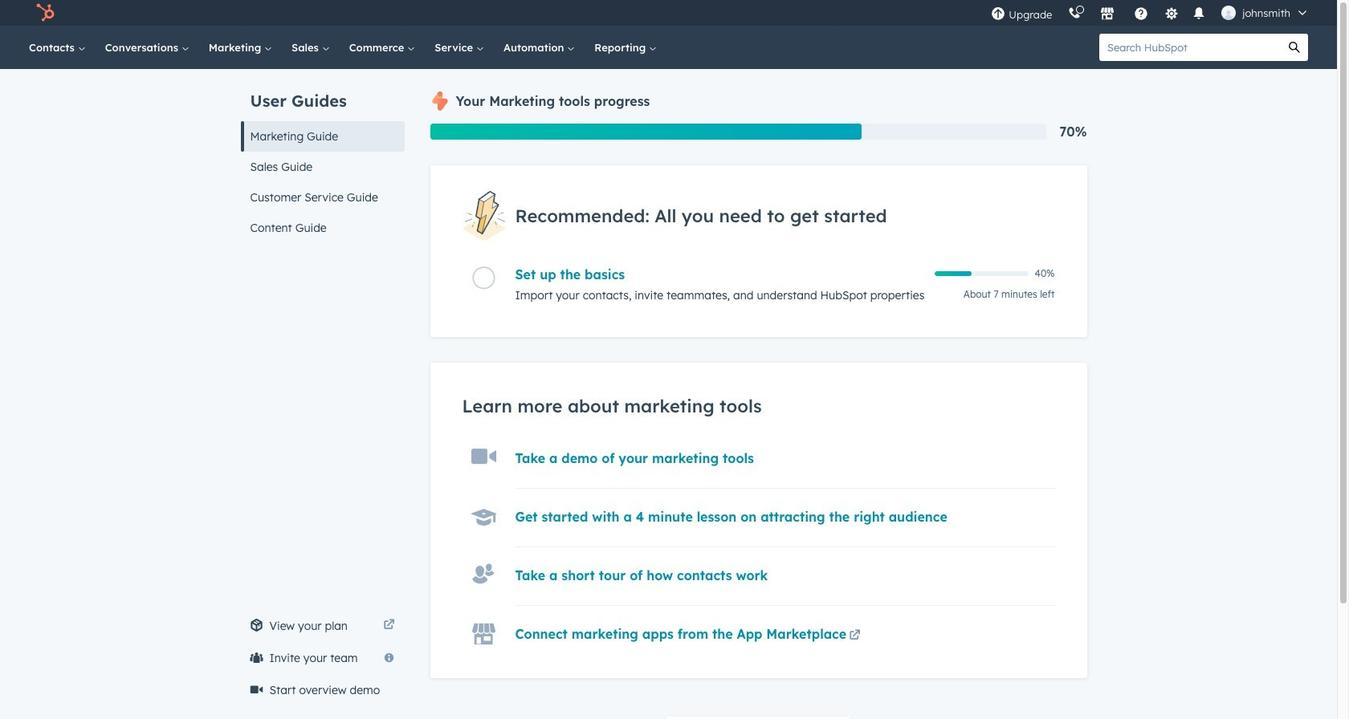 Task type: describe. For each thing, give the bounding box(es) containing it.
link opens in a new window image
[[850, 628, 861, 647]]

user guides element
[[241, 69, 404, 243]]

Search HubSpot search field
[[1100, 34, 1281, 61]]

john smith image
[[1222, 6, 1236, 20]]



Task type: vqa. For each thing, say whether or not it's contained in the screenshot.
"pagination" 'navigation' at the bottom of page
no



Task type: locate. For each thing, give the bounding box(es) containing it.
link opens in a new window image
[[384, 617, 395, 636], [384, 620, 395, 632], [850, 631, 861, 643]]

marketplaces image
[[1101, 7, 1115, 22]]

progress bar
[[430, 124, 862, 140]]

[object object] complete progress bar
[[935, 272, 972, 276]]

menu
[[983, 0, 1318, 26]]



